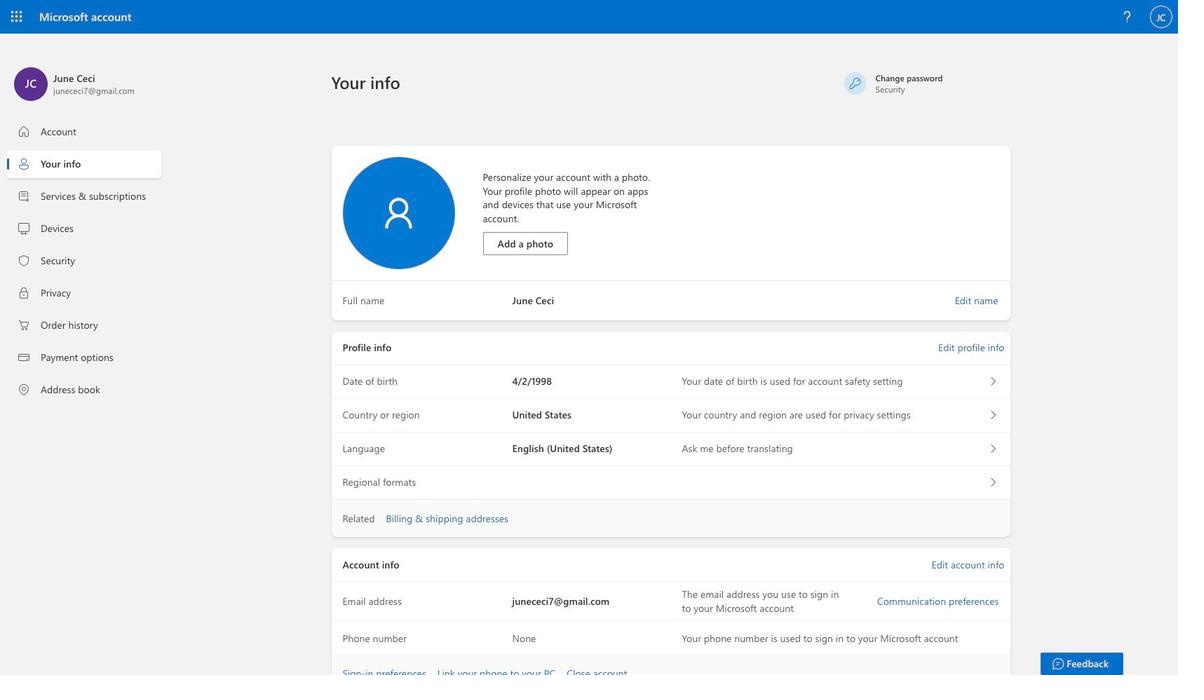 Task type: describe. For each thing, give the bounding box(es) containing it.
jc image
[[1150, 6, 1173, 28]]



Task type: vqa. For each thing, say whether or not it's contained in the screenshot.
the right photo
no



Task type: locate. For each thing, give the bounding box(es) containing it.
group
[[7, 67, 182, 404]]

banner
[[0, 0, 1179, 36]]



